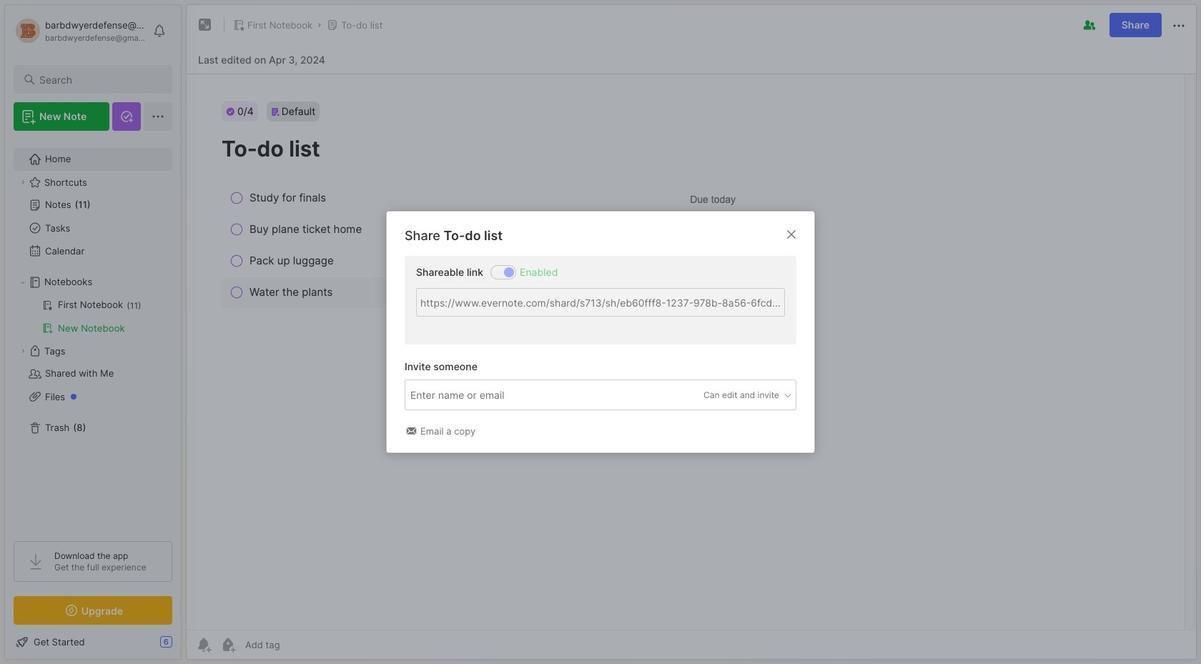 Task type: vqa. For each thing, say whether or not it's contained in the screenshot.
View options "field" on the left of the page
no



Task type: locate. For each thing, give the bounding box(es) containing it.
close image
[[783, 226, 800, 243]]

None search field
[[39, 71, 160, 88]]

expand tags image
[[19, 347, 27, 356]]

group inside main element
[[14, 294, 172, 340]]

tree
[[5, 139, 181, 529]]

add tag image
[[220, 637, 237, 654]]

add a reminder image
[[195, 637, 212, 654]]

shared link switcher image
[[504, 267, 514, 277]]

tree inside main element
[[5, 139, 181, 529]]

group
[[14, 294, 172, 340]]

expand note image
[[197, 16, 214, 34]]

Shared URL text field
[[416, 288, 785, 317]]



Task type: describe. For each thing, give the bounding box(es) containing it.
Add tag field
[[409, 387, 581, 403]]

Note Editor text field
[[187, 74, 1197, 630]]

none search field inside main element
[[39, 71, 160, 88]]

expand notebooks image
[[19, 278, 27, 287]]

Select permission field
[[677, 389, 793, 402]]

main element
[[0, 0, 186, 665]]

note window element
[[186, 4, 1197, 660]]

Search text field
[[39, 73, 160, 87]]



